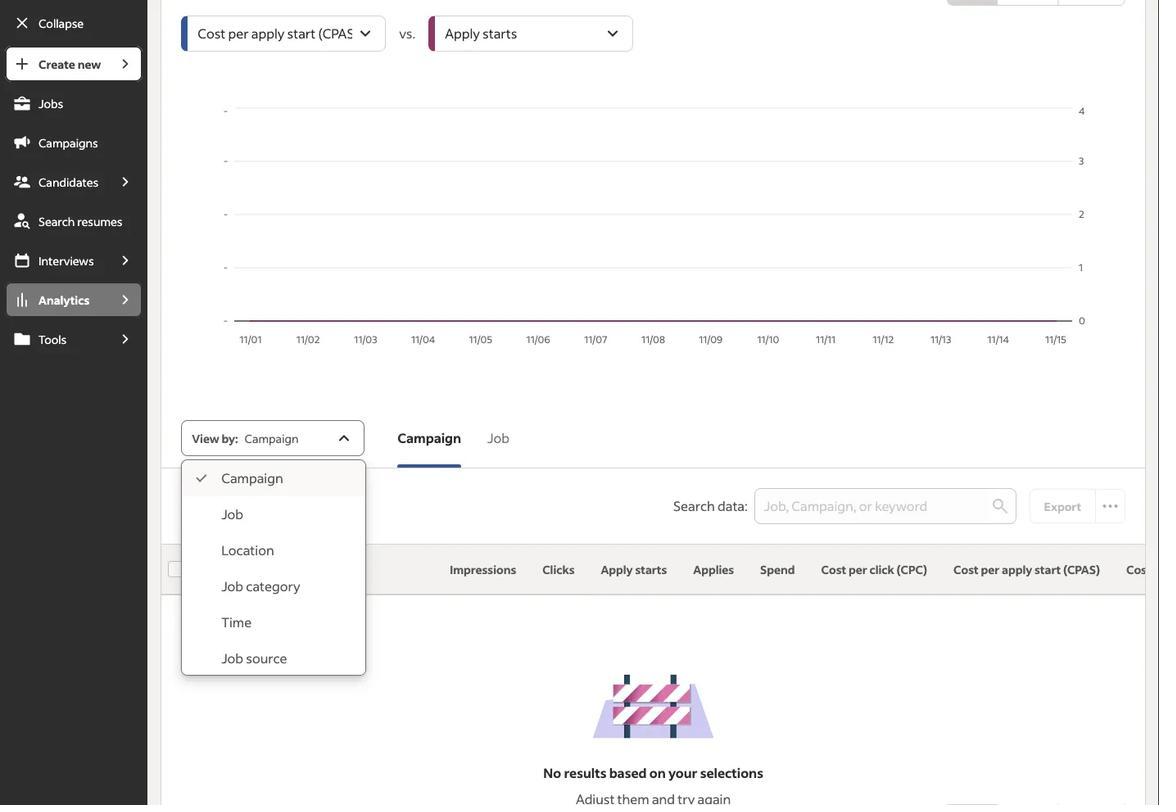 Task type: locate. For each thing, give the bounding box(es) containing it.
job left source
[[221, 650, 244, 667]]

campaign up campaign option
[[245, 431, 299, 446]]

3 cost from the left
[[1127, 563, 1152, 577]]

no results available image
[[592, 675, 715, 739]]

campaign left job button
[[398, 430, 462, 447]]

list box containing campaign
[[182, 461, 366, 677]]

cost per apply start (cpas)
[[954, 563, 1101, 577]]

cost left p
[[1127, 563, 1152, 577]]

job
[[488, 430, 510, 447], [221, 506, 244, 523], [221, 578, 244, 595], [221, 650, 244, 667]]

location
[[221, 542, 274, 559]]

list box
[[182, 461, 366, 677]]

search data:
[[674, 498, 748, 515]]

per
[[849, 563, 868, 577], [981, 563, 1000, 577]]

1 cost from the left
[[822, 563, 847, 577]]

0 horizontal spatial cost
[[822, 563, 847, 577]]

campaign down view by: campaign at the left bottom of the page
[[221, 470, 283, 487]]

1 vertical spatial search
[[674, 498, 715, 515]]

starts
[[636, 563, 667, 577]]

candidates link
[[5, 164, 108, 200]]

cost
[[822, 563, 847, 577], [954, 563, 979, 577], [1127, 563, 1152, 577]]

menu bar
[[0, 46, 148, 806]]

1 horizontal spatial cost
[[954, 563, 979, 577]]

cost per click (cpc)
[[822, 563, 928, 577]]

2 cost from the left
[[954, 563, 979, 577]]

1 horizontal spatial search
[[674, 498, 715, 515]]

source
[[246, 650, 287, 667]]

collapse
[[39, 16, 84, 30]]

0 horizontal spatial search
[[39, 214, 75, 229]]

clicks
[[543, 563, 575, 577]]

(cpas)
[[1064, 563, 1101, 577]]

job source
[[221, 650, 287, 667]]

search left data:
[[674, 498, 715, 515]]

campaign
[[398, 430, 462, 447], [245, 431, 299, 446], [221, 470, 283, 487]]

per for apply
[[981, 563, 1000, 577]]

0 vertical spatial search
[[39, 214, 75, 229]]

campaigns link
[[5, 125, 143, 161]]

search up interviews link
[[39, 214, 75, 229]]

campaign option
[[182, 461, 366, 497]]

view
[[192, 431, 219, 446]]

2 per from the left
[[981, 563, 1000, 577]]

job up 'location'
[[221, 506, 244, 523]]

2 horizontal spatial cost
[[1127, 563, 1152, 577]]

cost for cost p
[[1127, 563, 1152, 577]]

job up time
[[221, 578, 244, 595]]

impressions
[[450, 563, 517, 577]]

search resumes
[[39, 214, 123, 229]]

create
[[39, 57, 75, 71]]

job right campaign button
[[488, 430, 510, 447]]

region
[[181, 104, 1126, 350]]

resumes
[[77, 214, 123, 229]]

category
[[246, 578, 300, 595]]

results
[[564, 765, 607, 782]]

interviews link
[[5, 243, 108, 279]]

cost left apply
[[954, 563, 979, 577]]

search
[[39, 214, 75, 229], [674, 498, 715, 515]]

cost for cost per click (cpc)
[[822, 563, 847, 577]]

0 horizontal spatial per
[[849, 563, 868, 577]]

cost left click
[[822, 563, 847, 577]]

menu bar containing create new
[[0, 46, 148, 806]]

create new
[[39, 57, 101, 71]]

per left apply
[[981, 563, 1000, 577]]

1 horizontal spatial per
[[981, 563, 1000, 577]]

per left click
[[849, 563, 868, 577]]

1 per from the left
[[849, 563, 868, 577]]

by:
[[222, 431, 238, 446]]



Task type: vqa. For each thing, say whether or not it's contained in the screenshot.
0% associated with 0% Apply start rate
no



Task type: describe. For each thing, give the bounding box(es) containing it.
analytics link
[[5, 282, 108, 318]]

job category
[[221, 578, 300, 595]]

click
[[870, 563, 895, 577]]

analytics
[[39, 293, 89, 307]]

jobs link
[[5, 85, 143, 121]]

new
[[78, 57, 101, 71]]

view by: campaign
[[192, 431, 299, 446]]

campaign inside button
[[398, 430, 462, 447]]

tools link
[[5, 321, 108, 357]]

apply
[[1002, 563, 1033, 577]]

cost p
[[1127, 563, 1160, 577]]

selections
[[700, 765, 764, 782]]

campaigns
[[39, 135, 98, 150]]

search for search resumes
[[39, 214, 75, 229]]

(cpc)
[[897, 563, 928, 577]]

based
[[610, 765, 647, 782]]

no results based on your selections
[[544, 765, 764, 782]]

job inside job button
[[488, 430, 510, 447]]

interviews
[[39, 253, 94, 268]]

jobs
[[39, 96, 63, 111]]

collapse button
[[5, 5, 143, 41]]

create new link
[[5, 46, 108, 82]]

candidates
[[39, 175, 99, 189]]

per for click
[[849, 563, 868, 577]]

data:
[[718, 498, 748, 515]]

tools
[[39, 332, 67, 347]]

apply starts
[[601, 563, 667, 577]]

cost for cost per apply start (cpas)
[[954, 563, 979, 577]]

applies
[[694, 563, 734, 577]]

p
[[1154, 563, 1160, 577]]

spend
[[761, 563, 796, 577]]

apply
[[601, 563, 633, 577]]

no
[[544, 765, 562, 782]]

your
[[669, 765, 698, 782]]

time
[[221, 614, 252, 631]]

campaign inside option
[[221, 470, 283, 487]]

campaign button
[[385, 416, 475, 461]]

search for search data:
[[674, 498, 715, 515]]

job button
[[475, 416, 523, 461]]

search resumes link
[[5, 203, 143, 239]]

on
[[650, 765, 666, 782]]

start
[[1035, 563, 1062, 577]]

vs.
[[399, 25, 416, 42]]



